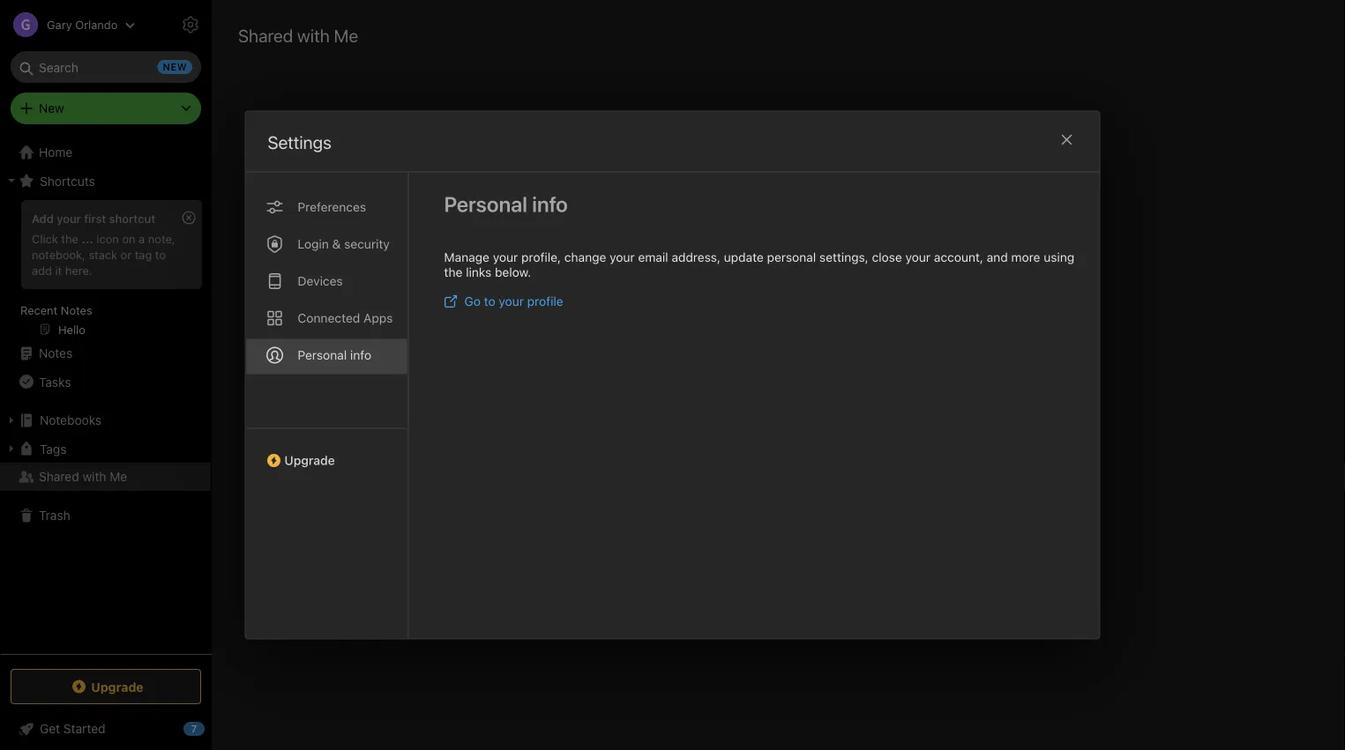 Task type: vqa. For each thing, say whether or not it's contained in the screenshot.
you at left top
no



Task type: locate. For each thing, give the bounding box(es) containing it.
personal info inside tab list
[[298, 348, 371, 363]]

here.
[[65, 264, 92, 277]]

tree containing home
[[0, 139, 212, 654]]

1 horizontal spatial upgrade button
[[246, 428, 408, 475]]

go
[[464, 294, 481, 309]]

manage your profile, change your email address, update personal settings, close your account, and more using the links below.
[[444, 250, 1075, 280]]

the left ...
[[61, 232, 78, 245]]

0 vertical spatial shared
[[238, 25, 293, 45]]

tab list
[[246, 172, 409, 639]]

1 horizontal spatial the
[[444, 265, 463, 280]]

personal up manage
[[444, 192, 528, 217]]

manage
[[444, 250, 490, 265]]

0 vertical spatial personal
[[444, 192, 528, 217]]

profile
[[527, 294, 563, 309]]

0 vertical spatial to
[[155, 248, 166, 261]]

personal
[[444, 192, 528, 217], [298, 348, 347, 363]]

below.
[[495, 265, 531, 280]]

info down connected apps
[[350, 348, 371, 363]]

recent
[[20, 303, 58, 317]]

group
[[0, 195, 211, 347]]

personal down connected
[[298, 348, 347, 363]]

0 horizontal spatial shared
[[39, 470, 79, 484]]

1 horizontal spatial shared with me
[[238, 25, 358, 45]]

1 horizontal spatial personal
[[444, 192, 528, 217]]

1 vertical spatial me
[[110, 470, 127, 484]]

0 vertical spatial upgrade
[[285, 453, 335, 468]]

me inside tree
[[110, 470, 127, 484]]

1 vertical spatial upgrade button
[[11, 670, 201, 705]]

0 horizontal spatial the
[[61, 232, 78, 245]]

stack
[[89, 248, 117, 261]]

home link
[[0, 139, 212, 167]]

new
[[39, 101, 64, 116]]

icon
[[97, 232, 119, 245]]

0 horizontal spatial info
[[350, 348, 371, 363]]

notes up tasks
[[39, 346, 73, 361]]

notes right recent
[[61, 303, 92, 317]]

on
[[122, 232, 135, 245]]

address,
[[672, 250, 721, 265]]

1 vertical spatial with
[[82, 470, 106, 484]]

personal info
[[444, 192, 568, 217], [298, 348, 371, 363]]

new button
[[11, 93, 201, 124]]

personal inside tab list
[[298, 348, 347, 363]]

personal
[[767, 250, 816, 265]]

notes
[[61, 303, 92, 317], [39, 346, 73, 361]]

tag
[[135, 248, 152, 261]]

1 horizontal spatial with
[[297, 25, 330, 45]]

shared down tags
[[39, 470, 79, 484]]

click
[[32, 232, 58, 245]]

0 horizontal spatial upgrade
[[91, 680, 144, 695]]

notebook,
[[32, 248, 85, 261]]

go to your profile button
[[444, 294, 563, 309]]

shared right settings icon
[[238, 25, 293, 45]]

1 vertical spatial info
[[350, 348, 371, 363]]

tasks
[[39, 375, 71, 389]]

account,
[[934, 250, 984, 265]]

the down manage
[[444, 265, 463, 280]]

tree
[[0, 139, 212, 654]]

info up profile,
[[532, 192, 568, 217]]

upgrade
[[285, 453, 335, 468], [91, 680, 144, 695]]

1 vertical spatial personal info
[[298, 348, 371, 363]]

1 horizontal spatial personal info
[[444, 192, 568, 217]]

1 vertical spatial shared with me
[[39, 470, 127, 484]]

to right go at the top of page
[[484, 294, 495, 309]]

0 vertical spatial me
[[334, 25, 358, 45]]

shared
[[238, 25, 293, 45], [39, 470, 79, 484]]

personal info down connected
[[298, 348, 371, 363]]

expand notebooks image
[[4, 414, 19, 428]]

with
[[297, 25, 330, 45], [82, 470, 106, 484]]

0 horizontal spatial to
[[155, 248, 166, 261]]

tags button
[[0, 435, 211, 463]]

1 vertical spatial upgrade
[[91, 680, 144, 695]]

shortcut
[[109, 212, 155, 225]]

the
[[61, 232, 78, 245], [444, 265, 463, 280]]

to inside icon on a note, notebook, stack or tag to add it here.
[[155, 248, 166, 261]]

profile,
[[521, 250, 561, 265]]

close
[[872, 250, 902, 265]]

0 vertical spatial the
[[61, 232, 78, 245]]

your
[[57, 212, 81, 225], [493, 250, 518, 265], [610, 250, 635, 265], [906, 250, 931, 265], [499, 294, 524, 309]]

to down note, at the top left of page
[[155, 248, 166, 261]]

shared inside "shared with me" link
[[39, 470, 79, 484]]

more
[[1011, 250, 1041, 265]]

settings image
[[180, 14, 201, 35]]

1 horizontal spatial upgrade
[[285, 453, 335, 468]]

1 vertical spatial personal
[[298, 348, 347, 363]]

0 horizontal spatial me
[[110, 470, 127, 484]]

1 horizontal spatial to
[[484, 294, 495, 309]]

upgrade button
[[246, 428, 408, 475], [11, 670, 201, 705]]

None search field
[[23, 51, 189, 83]]

group inside tree
[[0, 195, 211, 347]]

Search text field
[[23, 51, 189, 83]]

0 vertical spatial shared with me
[[238, 25, 358, 45]]

login & security
[[298, 237, 390, 251]]

0 vertical spatial personal info
[[444, 192, 568, 217]]

0 vertical spatial upgrade button
[[246, 428, 408, 475]]

your up click the ... at left
[[57, 212, 81, 225]]

1 vertical spatial the
[[444, 265, 463, 280]]

shortcuts button
[[0, 167, 211, 195]]

0 horizontal spatial personal info
[[298, 348, 371, 363]]

personal info up profile,
[[444, 192, 568, 217]]

tab list containing preferences
[[246, 172, 409, 639]]

notes link
[[0, 340, 211, 368]]

security
[[344, 237, 390, 251]]

shared with me
[[238, 25, 358, 45], [39, 470, 127, 484]]

group containing add your first shortcut
[[0, 195, 211, 347]]

to
[[155, 248, 166, 261], [484, 294, 495, 309]]

1 vertical spatial shared
[[39, 470, 79, 484]]

info
[[532, 192, 568, 217], [350, 348, 371, 363]]

notes inside group
[[61, 303, 92, 317]]

0 vertical spatial notes
[[61, 303, 92, 317]]

1 horizontal spatial info
[[532, 192, 568, 217]]

0 horizontal spatial shared with me
[[39, 470, 127, 484]]

0 vertical spatial info
[[532, 192, 568, 217]]

1 vertical spatial to
[[484, 294, 495, 309]]

1 horizontal spatial shared
[[238, 25, 293, 45]]

home
[[39, 145, 73, 160]]

0 horizontal spatial personal
[[298, 348, 347, 363]]

trash link
[[0, 502, 211, 530]]

me
[[334, 25, 358, 45], [110, 470, 127, 484]]

click the ...
[[32, 232, 93, 245]]

1 vertical spatial notes
[[39, 346, 73, 361]]



Task type: describe. For each thing, give the bounding box(es) containing it.
login
[[298, 237, 329, 251]]

expand tags image
[[4, 442, 19, 456]]

update
[[724, 250, 764, 265]]

shared with me inside tree
[[39, 470, 127, 484]]

notebooks
[[40, 413, 102, 428]]

your down below.
[[499, 294, 524, 309]]

upgrade button inside tab list
[[246, 428, 408, 475]]

the inside manage your profile, change your email address, update personal settings, close your account, and more using the links below.
[[444, 265, 463, 280]]

devices
[[298, 274, 343, 288]]

apps
[[364, 311, 393, 326]]

settings,
[[820, 250, 869, 265]]

it
[[55, 264, 62, 277]]

...
[[82, 232, 93, 245]]

shortcuts
[[40, 174, 95, 188]]

a
[[139, 232, 145, 245]]

connected
[[298, 311, 360, 326]]

note,
[[148, 232, 175, 245]]

add
[[32, 212, 54, 225]]

first
[[84, 212, 106, 225]]

or
[[121, 248, 132, 261]]

shared with me element
[[212, 0, 1345, 751]]

shared with me link
[[0, 463, 211, 491]]

go to your profile
[[464, 294, 563, 309]]

tags
[[40, 442, 67, 456]]

icon on a note, notebook, stack or tag to add it here.
[[32, 232, 175, 277]]

0 horizontal spatial with
[[82, 470, 106, 484]]

trash
[[39, 509, 70, 523]]

tasks button
[[0, 368, 211, 396]]

1 horizontal spatial me
[[334, 25, 358, 45]]

links
[[466, 265, 492, 280]]

your up below.
[[493, 250, 518, 265]]

notebooks link
[[0, 407, 211, 435]]

your right close
[[906, 250, 931, 265]]

email
[[638, 250, 668, 265]]

close image
[[1056, 129, 1078, 150]]

using
[[1044, 250, 1075, 265]]

add
[[32, 264, 52, 277]]

connected apps
[[298, 311, 393, 326]]

change
[[564, 250, 606, 265]]

preferences
[[298, 200, 366, 214]]

recent notes
[[20, 303, 92, 317]]

your left email
[[610, 250, 635, 265]]

add your first shortcut
[[32, 212, 155, 225]]

and
[[987, 250, 1008, 265]]

&
[[332, 237, 341, 251]]

settings
[[268, 132, 332, 153]]

0 vertical spatial with
[[297, 25, 330, 45]]

0 horizontal spatial upgrade button
[[11, 670, 201, 705]]



